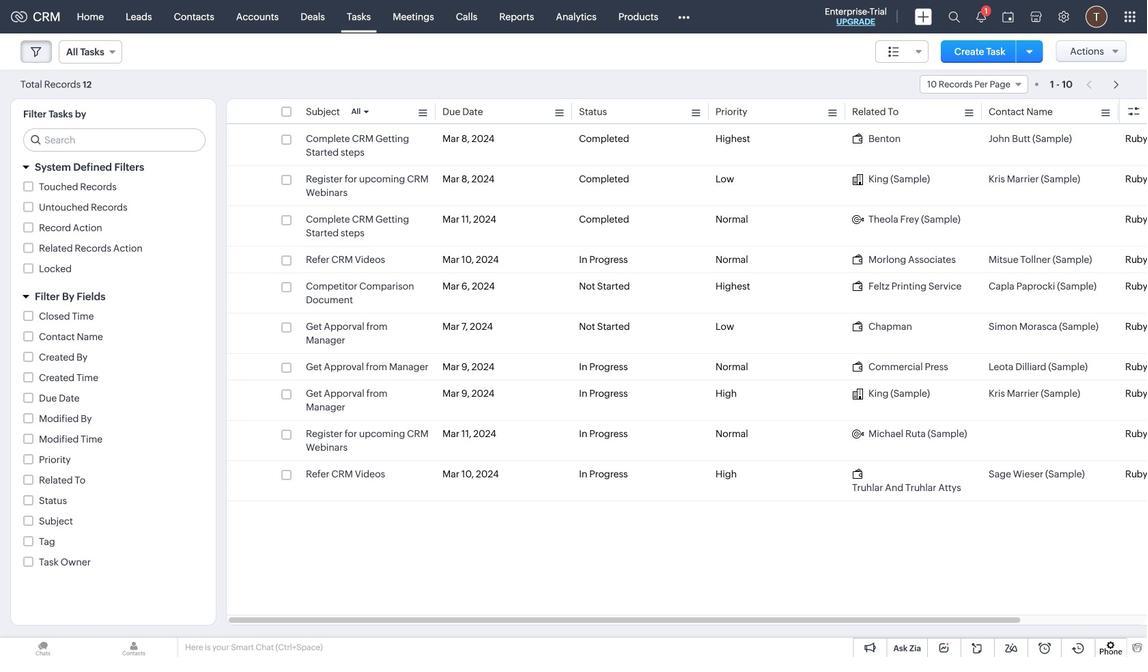 Task type: describe. For each thing, give the bounding box(es) containing it.
chats image
[[0, 638, 86, 657]]

search element
[[941, 0, 969, 33]]

calendar image
[[1003, 11, 1015, 22]]

create menu image
[[916, 9, 933, 25]]

profile image
[[1086, 6, 1108, 28]]

search image
[[949, 11, 961, 23]]

Other Modules field
[[670, 6, 699, 28]]

create menu element
[[907, 0, 941, 33]]

Search text field
[[24, 129, 205, 151]]



Task type: locate. For each thing, give the bounding box(es) containing it.
none field size
[[876, 40, 929, 63]]

contacts image
[[91, 638, 177, 657]]

row group
[[227, 126, 1148, 502]]

signals element
[[969, 0, 995, 33]]

logo image
[[11, 11, 27, 22]]

profile element
[[1078, 0, 1117, 33]]

None field
[[59, 40, 122, 64], [876, 40, 929, 63], [920, 75, 1029, 94], [59, 40, 122, 64], [920, 75, 1029, 94]]

size image
[[889, 46, 900, 58]]



Task type: vqa. For each thing, say whether or not it's contained in the screenshot.
Module
no



